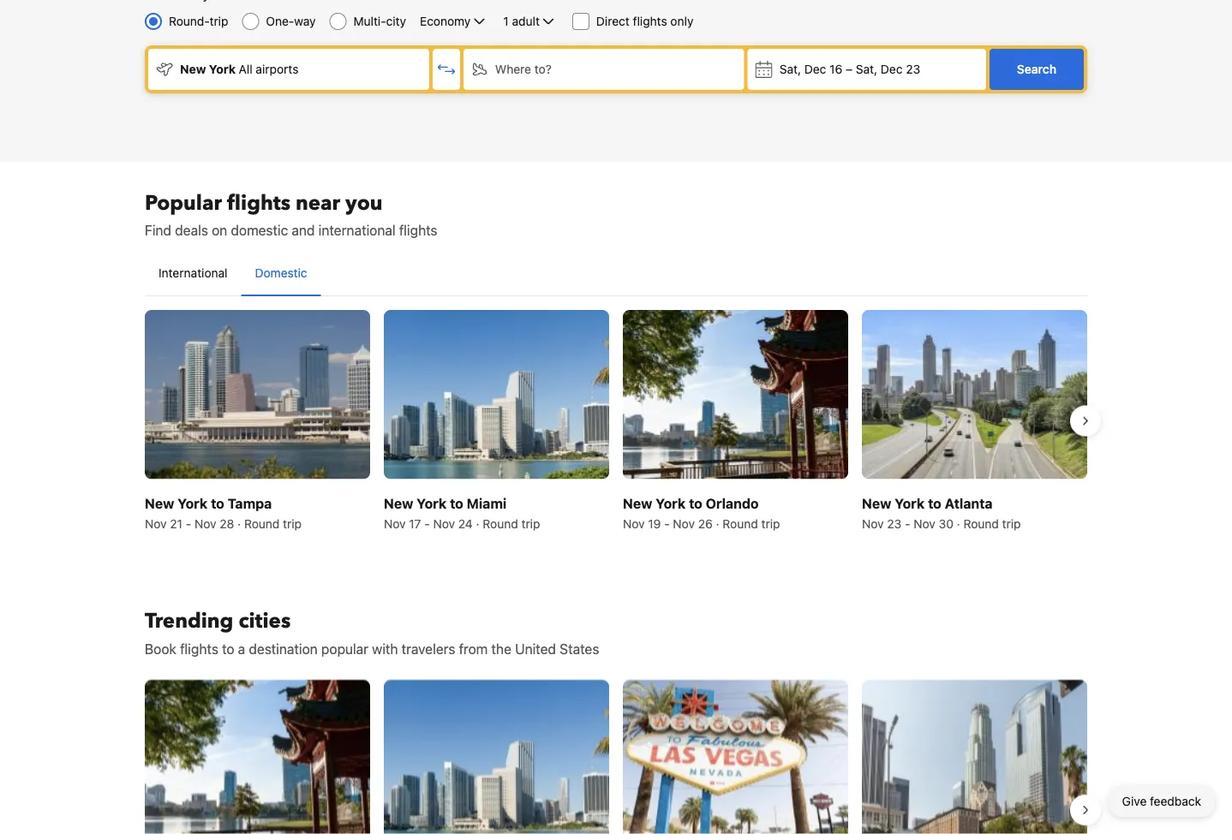 Task type: locate. For each thing, give the bounding box(es) containing it.
york inside new york to miami nov 17 - nov 24 · round trip
[[417, 495, 447, 511]]

to for tampa
[[211, 495, 224, 511]]

popular flights near you find deals on domestic and international flights
[[145, 189, 438, 239]]

new
[[180, 62, 206, 76], [145, 495, 174, 511], [384, 495, 413, 511], [623, 495, 653, 511], [862, 495, 892, 511]]

where to? button
[[464, 49, 745, 90]]

give feedback button
[[1109, 787, 1215, 818]]

trip inside new york to miami nov 17 - nov 24 · round trip
[[522, 517, 540, 531]]

united
[[515, 641, 556, 657]]

york left all
[[209, 62, 236, 76]]

round down atlanta
[[964, 517, 999, 531]]

· inside new york to orlando nov 19 - nov 26 · round trip
[[716, 517, 720, 531]]

· for atlanta
[[957, 517, 960, 531]]

york up 17 at the left of page
[[417, 495, 447, 511]]

to left the a
[[222, 641, 234, 657]]

23
[[906, 62, 921, 76], [887, 517, 902, 531]]

· inside new york to miami nov 17 - nov 24 · round trip
[[476, 517, 480, 531]]

·
[[238, 517, 241, 531], [476, 517, 480, 531], [716, 517, 720, 531], [957, 517, 960, 531]]

trending
[[145, 607, 233, 636]]

- inside new york to orlando nov 19 - nov 26 · round trip
[[664, 517, 670, 531]]

to inside new york to miami nov 17 - nov 24 · round trip
[[450, 495, 464, 511]]

- left the 30
[[905, 517, 911, 531]]

19
[[648, 517, 661, 531]]

1 vertical spatial region
[[131, 673, 1101, 835]]

3 - from the left
[[664, 517, 670, 531]]

search button
[[990, 49, 1084, 90]]

trip right 26
[[762, 517, 780, 531]]

-
[[186, 517, 191, 531], [424, 517, 430, 531], [664, 517, 670, 531], [905, 517, 911, 531]]

round down miami at the bottom left
[[483, 517, 518, 531]]

york inside 'new york to atlanta nov 23 - nov 30 · round trip'
[[895, 495, 925, 511]]

new york all airports
[[180, 62, 299, 76]]

trip right 28
[[283, 517, 302, 531]]

new inside 'new york to atlanta nov 23 - nov 30 · round trip'
[[862, 495, 892, 511]]

find
[[145, 222, 171, 239]]

4 round from the left
[[964, 517, 999, 531]]

to inside new york to orlando nov 19 - nov 26 · round trip
[[689, 495, 703, 511]]

1 vertical spatial 23
[[887, 517, 902, 531]]

round for new york to tampa
[[244, 517, 280, 531]]

round for new york to miami
[[483, 517, 518, 531]]

trip right the 30
[[1002, 517, 1021, 531]]

york
[[209, 62, 236, 76], [178, 495, 208, 511], [417, 495, 447, 511], [656, 495, 686, 511], [895, 495, 925, 511]]

· right the 30
[[957, 517, 960, 531]]

sat,
[[780, 62, 801, 76], [856, 62, 878, 76]]

trip up new york all airports
[[210, 14, 228, 28]]

1 horizontal spatial dec
[[881, 62, 903, 76]]

city
[[386, 14, 406, 28]]

new for new york
[[180, 62, 206, 76]]

give feedback
[[1122, 795, 1202, 809]]

trip
[[210, 14, 228, 28], [283, 517, 302, 531], [522, 517, 540, 531], [762, 517, 780, 531], [1002, 517, 1021, 531]]

21
[[170, 517, 183, 531]]

2 region from the top
[[131, 673, 1101, 835]]

· right 24
[[476, 517, 480, 531]]

23 left the 30
[[887, 517, 902, 531]]

0 vertical spatial 23
[[906, 62, 921, 76]]

on
[[212, 222, 227, 239]]

4 nov from the left
[[433, 517, 455, 531]]

23 inside sat, dec 16 – sat, dec 23 dropdown button
[[906, 62, 921, 76]]

round down the tampa
[[244, 517, 280, 531]]

2 · from the left
[[476, 517, 480, 531]]

new inside new york to miami nov 17 - nov 24 · round trip
[[384, 495, 413, 511]]

to inside 'new york to atlanta nov 23 - nov 30 · round trip'
[[928, 495, 942, 511]]

0 vertical spatial region
[[131, 303, 1101, 539]]

region containing new york to tampa
[[131, 303, 1101, 539]]

· inside 'new york to atlanta nov 23 - nov 30 · round trip'
[[957, 517, 960, 531]]

multi-city
[[354, 14, 406, 28]]

to
[[211, 495, 224, 511], [450, 495, 464, 511], [689, 495, 703, 511], [928, 495, 942, 511], [222, 641, 234, 657]]

international button
[[145, 251, 241, 296]]

round for new york to orlando
[[723, 517, 758, 531]]

0 horizontal spatial sat,
[[780, 62, 801, 76]]

york for atlanta
[[895, 495, 925, 511]]

4 - from the left
[[905, 517, 911, 531]]

· inside new york to tampa nov 21 - nov 28 · round trip
[[238, 517, 241, 531]]

2 - from the left
[[424, 517, 430, 531]]

3 nov from the left
[[384, 517, 406, 531]]

economy
[[420, 14, 471, 28]]

miami
[[467, 495, 507, 511]]

round inside 'new york to atlanta nov 23 - nov 30 · round trip'
[[964, 517, 999, 531]]

· right 28
[[238, 517, 241, 531]]

where to?
[[495, 62, 552, 76]]

tab list
[[145, 251, 1088, 297]]

flights inside trending cities book flights to a destination popular with travelers from the united states
[[180, 641, 218, 657]]

1 region from the top
[[131, 303, 1101, 539]]

to up the 30
[[928, 495, 942, 511]]

· for orlando
[[716, 517, 720, 531]]

domestic button
[[241, 251, 321, 296]]

4 · from the left
[[957, 517, 960, 531]]

york up 21
[[178, 495, 208, 511]]

trip right 24
[[522, 517, 540, 531]]

to up 24
[[450, 495, 464, 511]]

york inside new york to tampa nov 21 - nov 28 · round trip
[[178, 495, 208, 511]]

- inside new york to tampa nov 21 - nov 28 · round trip
[[186, 517, 191, 531]]

6 nov from the left
[[673, 517, 695, 531]]

round down orlando
[[723, 517, 758, 531]]

round inside new york to tampa nov 21 - nov 28 · round trip
[[244, 517, 280, 531]]

to for miami
[[450, 495, 464, 511]]

30
[[939, 517, 954, 531]]

- inside new york to miami nov 17 - nov 24 · round trip
[[424, 517, 430, 531]]

a
[[238, 641, 245, 657]]

dec right –
[[881, 62, 903, 76]]

- right the '19'
[[664, 517, 670, 531]]

flights down trending
[[180, 641, 218, 657]]

trip inside new york to tampa nov 21 - nov 28 · round trip
[[283, 517, 302, 531]]

the
[[492, 641, 512, 657]]

only
[[671, 14, 694, 28]]

feedback
[[1150, 795, 1202, 809]]

2 round from the left
[[483, 517, 518, 531]]

deals
[[175, 222, 208, 239]]

round for new york to atlanta
[[964, 517, 999, 531]]

orlando, united states of america image
[[145, 680, 370, 835]]

1 horizontal spatial 23
[[906, 62, 921, 76]]

16
[[830, 62, 843, 76]]

popular
[[321, 641, 369, 657]]

3 · from the left
[[716, 517, 720, 531]]

2 sat, from the left
[[856, 62, 878, 76]]

to up 26
[[689, 495, 703, 511]]

3 round from the left
[[723, 517, 758, 531]]

- right 17 at the left of page
[[424, 517, 430, 531]]

york inside new york to orlando nov 19 - nov 26 · round trip
[[656, 495, 686, 511]]

york up the '19'
[[656, 495, 686, 511]]

new inside new york to tampa nov 21 - nov 28 · round trip
[[145, 495, 174, 511]]

1 round from the left
[[244, 517, 280, 531]]

dec left the 16
[[805, 62, 826, 76]]

flights
[[633, 14, 667, 28], [227, 189, 291, 217], [399, 222, 438, 239], [180, 641, 218, 657]]

new york to miami nov 17 - nov 24 · round trip
[[384, 495, 540, 531]]

24
[[458, 517, 473, 531]]

dec
[[805, 62, 826, 76], [881, 62, 903, 76]]

sat, right –
[[856, 62, 878, 76]]

to inside new york to tampa nov 21 - nov 28 · round trip
[[211, 495, 224, 511]]

round
[[244, 517, 280, 531], [483, 517, 518, 531], [723, 517, 758, 531], [964, 517, 999, 531]]

region
[[131, 303, 1101, 539], [131, 673, 1101, 835]]

york for airports
[[209, 62, 236, 76]]

to inside trending cities book flights to a destination popular with travelers from the united states
[[222, 641, 234, 657]]

round inside new york to miami nov 17 - nov 24 · round trip
[[483, 517, 518, 531]]

sat, left the 16
[[780, 62, 801, 76]]

· for miami
[[476, 517, 480, 531]]

new inside new york to orlando nov 19 - nov 26 · round trip
[[623, 495, 653, 511]]

23 right –
[[906, 62, 921, 76]]

way
[[294, 14, 316, 28]]

one-
[[266, 14, 294, 28]]

- right 21
[[186, 517, 191, 531]]

1 · from the left
[[238, 517, 241, 531]]

one-way
[[266, 14, 316, 28]]

nov
[[145, 517, 167, 531], [195, 517, 216, 531], [384, 517, 406, 531], [433, 517, 455, 531], [623, 517, 645, 531], [673, 517, 695, 531], [862, 517, 884, 531], [914, 517, 936, 531]]

international
[[159, 266, 228, 280]]

· right 26
[[716, 517, 720, 531]]

1 horizontal spatial sat,
[[856, 62, 878, 76]]

trip inside 'new york to atlanta nov 23 - nov 30 · round trip'
[[1002, 517, 1021, 531]]

trending cities book flights to a destination popular with travelers from the united states
[[145, 607, 599, 657]]

0 horizontal spatial dec
[[805, 62, 826, 76]]

new york to tampa nov 21 - nov 28 · round trip
[[145, 495, 302, 531]]

to up 28
[[211, 495, 224, 511]]

0 horizontal spatial 23
[[887, 517, 902, 531]]

1 - from the left
[[186, 517, 191, 531]]

airports
[[256, 62, 299, 76]]

1 adult
[[503, 14, 540, 28]]

domestic
[[231, 222, 288, 239]]

new york to orlando nov 19 - nov 26 · round trip
[[623, 495, 780, 531]]

round inside new york to orlando nov 19 - nov 26 · round trip
[[723, 517, 758, 531]]

· for tampa
[[238, 517, 241, 531]]

new york to atlanta image
[[862, 310, 1088, 479]]

- inside 'new york to atlanta nov 23 - nov 30 · round trip'
[[905, 517, 911, 531]]

trip inside new york to orlando nov 19 - nov 26 · round trip
[[762, 517, 780, 531]]

york left atlanta
[[895, 495, 925, 511]]



Task type: vqa. For each thing, say whether or not it's contained in the screenshot.
trip within New York to Tampa Nov 21 - Nov 28 · Round trip
yes



Task type: describe. For each thing, give the bounding box(es) containing it.
flights left only
[[633, 14, 667, 28]]

new york to atlanta nov 23 - nov 30 · round trip
[[862, 495, 1021, 531]]

trip for new york to miami
[[522, 517, 540, 531]]

new york to miami image
[[384, 310, 609, 479]]

search
[[1017, 62, 1057, 76]]

new for new york to tampa
[[145, 495, 174, 511]]

23 inside 'new york to atlanta nov 23 - nov 30 · round trip'
[[887, 517, 902, 531]]

26
[[698, 517, 713, 531]]

book
[[145, 641, 176, 657]]

los angeles, united states of america image
[[862, 680, 1088, 835]]

trip for new york to tampa
[[283, 517, 302, 531]]

1 dec from the left
[[805, 62, 826, 76]]

and
[[292, 222, 315, 239]]

new york to orlando image
[[623, 310, 848, 479]]

where
[[495, 62, 531, 76]]

orlando
[[706, 495, 759, 511]]

- for tampa
[[186, 517, 191, 531]]

from
[[459, 641, 488, 657]]

to?
[[535, 62, 552, 76]]

travelers
[[402, 641, 455, 657]]

2 dec from the left
[[881, 62, 903, 76]]

8 nov from the left
[[914, 517, 936, 531]]

miami, united states of america image
[[384, 680, 609, 835]]

direct
[[596, 14, 630, 28]]

round-
[[169, 14, 210, 28]]

york for tampa
[[178, 495, 208, 511]]

1 nov from the left
[[145, 517, 167, 531]]

flights up "domestic"
[[227, 189, 291, 217]]

tab list containing international
[[145, 251, 1088, 297]]

give
[[1122, 795, 1147, 809]]

new york to tampa image
[[145, 310, 370, 479]]

atlanta
[[945, 495, 993, 511]]

1 adult button
[[502, 11, 559, 32]]

28
[[220, 517, 234, 531]]

–
[[846, 62, 853, 76]]

17
[[409, 517, 421, 531]]

sat, dec 16 – sat, dec 23
[[780, 62, 921, 76]]

cities
[[239, 607, 291, 636]]

to for atlanta
[[928, 495, 942, 511]]

- for orlando
[[664, 517, 670, 531]]

near
[[296, 189, 340, 217]]

all
[[239, 62, 252, 76]]

direct flights only
[[596, 14, 694, 28]]

flights right international
[[399, 222, 438, 239]]

destination
[[249, 641, 318, 657]]

you
[[345, 189, 383, 217]]

states
[[560, 641, 599, 657]]

popular
[[145, 189, 222, 217]]

7 nov from the left
[[862, 517, 884, 531]]

5 nov from the left
[[623, 517, 645, 531]]

trip for new york to orlando
[[762, 517, 780, 531]]

trip for new york to atlanta
[[1002, 517, 1021, 531]]

- for atlanta
[[905, 517, 911, 531]]

new for new york to miami
[[384, 495, 413, 511]]

new for new york to atlanta
[[862, 495, 892, 511]]

to for orlando
[[689, 495, 703, 511]]

1
[[503, 14, 509, 28]]

domestic
[[255, 266, 307, 280]]

las vegas, united states of america image
[[623, 680, 848, 835]]

sat, dec 16 – sat, dec 23 button
[[748, 49, 986, 90]]

adult
[[512, 14, 540, 28]]

international
[[319, 222, 396, 239]]

1 sat, from the left
[[780, 62, 801, 76]]

2 nov from the left
[[195, 517, 216, 531]]

york for orlando
[[656, 495, 686, 511]]

with
[[372, 641, 398, 657]]

new for new york to orlando
[[623, 495, 653, 511]]

tampa
[[228, 495, 272, 511]]

round-trip
[[169, 14, 228, 28]]

york for miami
[[417, 495, 447, 511]]

multi-
[[354, 14, 386, 28]]

- for miami
[[424, 517, 430, 531]]



